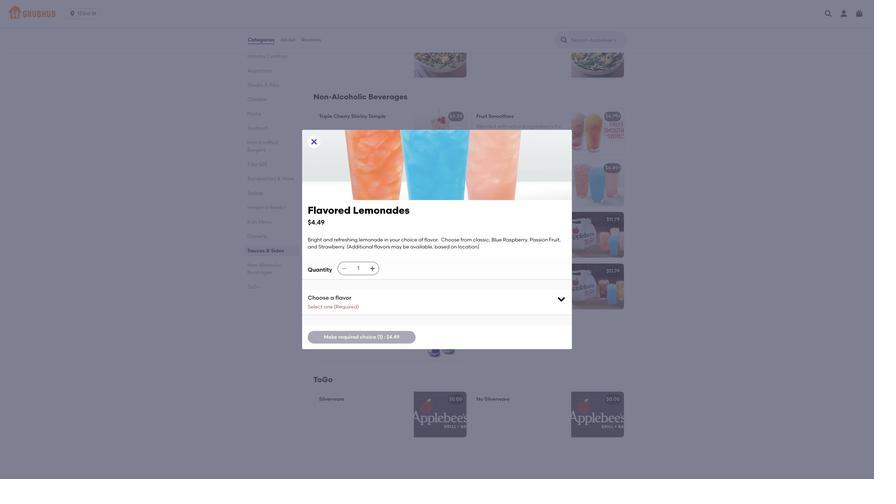 Task type: describe. For each thing, give the bounding box(es) containing it.
svg image inside 123rd st button
[[69, 10, 76, 17]]

st
[[91, 11, 96, 17]]

satisfy
[[319, 227, 335, 233]]

8
[[498, 279, 501, 285]]

0 horizontal spatial alcoholic
[[259, 263, 281, 269]]

a
[[331, 295, 334, 302]]

side caesar salad image
[[572, 32, 624, 78]]

may inside delicious fresh brewed iced tea in your choice of flavor.  choose from mango, passion fruit or peach. (additional flavors may be available, based on location)
[[364, 197, 374, 203]]

flavored lemonades
[[477, 165, 527, 171]]

bull
[[330, 320, 339, 326]]

fruit smoothies image
[[572, 109, 624, 155]]

about button
[[280, 27, 296, 53]]

red bull image
[[414, 316, 467, 362]]

brewed iced tea button
[[315, 264, 467, 310]]

flavor. inside delicious fresh brewed iced tea in your choice of flavor.  choose from mango, passion fruit or peach. (additional flavors may be available, based on location)
[[354, 182, 368, 188]]

iced for teas
[[342, 165, 352, 171]]

on inside bright and refreshing lemonade in your choice of flavor.  choose from classic, blue raspberry, passion fruit, and strawberry. (additional flavors may be available, based on location)
[[451, 244, 457, 250]]

lemonades for flavored lemonades $4.49
[[353, 205, 410, 217]]

Input item quantity number field
[[351, 263, 366, 275]]

shirley
[[351, 114, 368, 120]]

side
[[319, 37, 330, 43]]

choose inside choose a flavor select one (required)
[[308, 295, 329, 302]]

choice inside bright and refreshing lemonade in your choice of flavor.  choose from classic, blue raspberry, passion fruit, and strawberry. (additional flavors may be available, based on location)
[[402, 237, 418, 243]]

123rd st button
[[64, 8, 104, 19]]

blue
[[492, 237, 502, 243]]

(required)
[[334, 304, 359, 310]]

sauces
[[248, 248, 265, 254]]

serves 6-8
[[477, 279, 501, 285]]

cherry
[[334, 114, 350, 120]]

reviews
[[302, 37, 321, 43]]

flavor
[[336, 295, 352, 302]]

of inside bright and refreshing lemonade in your choice of flavor.  choose from classic, blue raspberry, passion fruit, and strawberry. (additional flavors may be available, based on location)
[[419, 237, 424, 243]]

brewed iced tea image
[[414, 264, 467, 310]]

$0.00 for silverware
[[449, 397, 463, 403]]

red bull
[[319, 320, 339, 326]]

triple
[[319, 114, 333, 120]]

flavor. inside bright and refreshing lemonade in your choice of flavor.  choose from classic, blue raspberry, passion fruit, and strawberry. (additional flavors may be available, based on location)
[[425, 237, 439, 243]]

passion inside bright and refreshing lemonade in your choice of flavor.  choose from classic, blue raspberry, passion fruit, and strawberry. (additional flavors may be available, based on location)
[[530, 237, 548, 243]]

123rd
[[77, 11, 90, 17]]

with
[[374, 227, 384, 233]]

flavored for flavored lemonades $4.49
[[308, 205, 351, 217]]

$11.79 for brewed iced tea
[[607, 269, 620, 275]]

flavored for flavored iced teas
[[319, 165, 340, 171]]

1 silverware from the left
[[319, 397, 344, 403]]

select
[[308, 304, 323, 310]]

1 horizontal spatial fruit
[[477, 114, 488, 120]]

1 horizontal spatial non-alcoholic beverages
[[314, 93, 408, 101]]

brewed
[[355, 175, 373, 181]]

flavors inside bright and refreshing lemonade in your choice of flavor.  choose from classic, blue raspberry, passion fruit, and strawberry. (additional flavors may be available, based on location)
[[375, 244, 390, 250]]

sauces & sides
[[248, 248, 284, 254]]

best
[[248, 39, 258, 45]]

up
[[319, 234, 325, 240]]

no silverware
[[477, 397, 510, 403]]

steaks & ribs
[[248, 82, 279, 88]]

choice inside delicious fresh brewed iced tea in your choice of flavor.  choose from mango, passion fruit or peach. (additional flavors may be available, based on location)
[[331, 182, 347, 188]]

more
[[282, 176, 294, 182]]

choose inside bright and refreshing lemonade in your choice of flavor.  choose from classic, blue raspberry, passion fruit, and strawberry. (additional flavors may be available, based on location)
[[442, 237, 460, 243]]

flavored iced teas image
[[414, 161, 467, 207]]

location) inside delicious fresh brewed iced tea in your choice of flavor.  choose from mango, passion fruit or peach. (additional flavors may be available, based on location)
[[343, 204, 364, 210]]

bright and refreshing lemonade in your choice of flavor.  choose from classic, blue raspberry, passion fruit, and strawberry. (additional flavors may be available, based on location)
[[308, 237, 563, 250]]

reviews button
[[301, 27, 322, 53]]

or
[[370, 190, 374, 196]]

drinks.
[[365, 234, 381, 240]]

categories button
[[248, 27, 275, 53]]

flavors inside delicious fresh brewed iced tea in your choice of flavor.  choose from mango, passion fruit or peach. (additional flavors may be available, based on location)
[[347, 197, 363, 203]]

side chicken tortilla soup image
[[414, 0, 467, 26]]

your inside satisfy your taste buds with our line- up of cold fountain drinks.
[[336, 227, 347, 233]]

2 vertical spatial choice
[[360, 335, 376, 341]]

1 horizontal spatial svg image
[[370, 266, 376, 272]]

bright
[[308, 237, 322, 243]]

one
[[324, 304, 333, 310]]

(additional inside bright and refreshing lemonade in your choice of flavor.  choose from classic, blue raspberry, passion fruit, and strawberry. (additional flavors may be available, based on location)
[[347, 244, 373, 250]]

brewed iced tea
[[319, 269, 359, 275]]

$5.89 +
[[448, 320, 464, 326]]

passion inside delicious fresh brewed iced tea in your choice of flavor.  choose from mango, passion fruit or peach. (additional flavors may be available, based on location)
[[338, 190, 357, 196]]

refreshing
[[334, 237, 358, 243]]

your inside delicious fresh brewed iced tea in your choice of flavor.  choose from mango, passion fruit or peach. (additional flavors may be available, based on location)
[[319, 182, 330, 188]]

taste
[[348, 227, 360, 233]]

burgers
[[248, 147, 266, 153]]

cold
[[333, 234, 343, 240]]

triple cherry shirley temple image
[[414, 109, 467, 155]]

location) inside bright and refreshing lemonade in your choice of flavor.  choose from classic, blue raspberry, passion fruit, and strawberry. (additional flavors may be available, based on location)
[[458, 244, 480, 250]]

lemonade image
[[572, 212, 624, 258]]

for
[[251, 162, 258, 168]]

in inside delicious fresh brewed iced tea in your choice of flavor.  choose from mango, passion fruit or peach. (additional flavors may be available, based on location)
[[395, 175, 399, 181]]

small caesar salad
[[477, 47, 524, 53]]

menu
[[259, 220, 272, 226]]

red
[[319, 320, 329, 326]]

small
[[477, 47, 490, 53]]

our
[[385, 227, 393, 233]]

$7.89
[[608, 37, 620, 43]]

Search Applebee's search field
[[571, 37, 625, 44]]

about
[[281, 37, 296, 43]]

classic,
[[473, 237, 491, 243]]

from inside delicious fresh brewed iced tea in your choice of flavor.  choose from mango, passion fruit or peach. (additional flavors may be available, based on location)
[[389, 182, 400, 188]]

1 horizontal spatial and
[[323, 237, 333, 243]]

(additional inside delicious fresh brewed iced tea in your choice of flavor.  choose from mango, passion fruit or peach. (additional flavors may be available, based on location)
[[319, 197, 346, 203]]

sandwiches & more
[[248, 176, 294, 182]]

may inside bright and refreshing lemonade in your choice of flavor.  choose from classic, blue raspberry, passion fruit, and strawberry. (additional flavors may be available, based on location)
[[392, 244, 402, 250]]

side tomato basil soup image
[[572, 0, 624, 26]]

satisfy your taste buds with our line- up of cold fountain drinks.
[[319, 227, 405, 240]]

holiday combos
[[248, 54, 287, 60]]

sellers
[[259, 39, 274, 45]]

best sellers
[[248, 39, 274, 45]]

choose inside delicious fresh brewed iced tea in your choice of flavor.  choose from mango, passion fruit or peach. (additional flavors may be available, based on location)
[[370, 182, 388, 188]]

ribs
[[269, 82, 279, 88]]

temple
[[369, 114, 386, 120]]

triple cherry shirley temple
[[319, 114, 386, 120]]

handcrafted burgers
[[248, 140, 278, 153]]

quantity
[[308, 267, 332, 273]]

available, inside bright and refreshing lemonade in your choice of flavor.  choose from classic, blue raspberry, passion fruit, and strawberry. (additional flavors may be available, based on location)
[[411, 244, 434, 250]]

available, inside delicious fresh brewed iced tea in your choice of flavor.  choose from mango, passion fruit or peach. (additional flavors may be available, based on location)
[[383, 197, 406, 203]]

lemonades for flavored lemonades
[[499, 165, 527, 171]]

$11.79 button
[[473, 212, 624, 258]]

fountain drinks
[[319, 217, 357, 223]]

0 vertical spatial alcoholic
[[332, 93, 367, 101]]

make required choice (1) : $4.49
[[324, 335, 400, 341]]

1 horizontal spatial non-
[[314, 93, 332, 101]]

buds
[[361, 227, 373, 233]]

peach.
[[376, 190, 392, 196]]

holiday
[[248, 54, 266, 60]]

steaks
[[248, 82, 263, 88]]



Task type: locate. For each thing, give the bounding box(es) containing it.
be down the line-
[[403, 244, 409, 250]]

0 horizontal spatial non-
[[248, 263, 259, 269]]

non- inside non-alcoholic beverages
[[248, 263, 259, 269]]

1 vertical spatial togo
[[314, 376, 333, 385]]

silverware image
[[414, 393, 467, 438]]

serves
[[477, 279, 492, 285]]

choose left the classic,
[[442, 237, 460, 243]]

0 vertical spatial on
[[335, 204, 342, 210]]

pasta
[[248, 111, 261, 117]]

1 vertical spatial based
[[435, 244, 450, 250]]

$4.49 + for flavored lemonades
[[606, 165, 621, 171]]

+ for flavored lemonades
[[619, 165, 621, 171]]

0 horizontal spatial beverages
[[248, 270, 273, 276]]

combos
[[267, 54, 287, 60]]

fresh
[[342, 175, 354, 181]]

0 vertical spatial svg image
[[310, 138, 319, 146]]

fruit
[[477, 114, 488, 120], [358, 190, 368, 196]]

1 vertical spatial $11.79
[[607, 269, 620, 275]]

1 vertical spatial passion
[[530, 237, 548, 243]]

drinks
[[342, 217, 357, 223]]

0 horizontal spatial may
[[364, 197, 374, 203]]

2 $0.00 from the left
[[607, 397, 620, 403]]

0 vertical spatial may
[[364, 197, 374, 203]]

2 vertical spatial choose
[[308, 295, 329, 302]]

tea
[[386, 175, 394, 181]]

of inside delicious fresh brewed iced tea in your choice of flavor.  choose from mango, passion fruit or peach. (additional flavors may be available, based on location)
[[348, 182, 353, 188]]

0 vertical spatial and
[[323, 237, 333, 243]]

$25
[[259, 162, 267, 168]]

1 vertical spatial svg image
[[370, 266, 376, 272]]

mango,
[[319, 190, 337, 196]]

choice
[[331, 182, 347, 188], [402, 237, 418, 243], [360, 335, 376, 341]]

be inside delicious fresh brewed iced tea in your choice of flavor.  choose from mango, passion fruit or peach. (additional flavors may be available, based on location)
[[376, 197, 382, 203]]

0 vertical spatial $11.79
[[607, 217, 620, 223]]

delicious fresh brewed iced tea in your choice of flavor.  choose from mango, passion fruit or peach. (additional flavors may be available, based on location)
[[319, 175, 406, 210]]

0 vertical spatial non-
[[314, 93, 332, 101]]

0 vertical spatial flavors
[[347, 197, 363, 203]]

$0.00 for no silverware
[[607, 397, 620, 403]]

non- up triple
[[314, 93, 332, 101]]

0 horizontal spatial $0.00
[[449, 397, 463, 403]]

salad for small caesar salad
[[510, 47, 524, 53]]

0 vertical spatial lemonades
[[499, 165, 527, 171]]

2 horizontal spatial of
[[419, 237, 424, 243]]

1 $11.79 from the top
[[607, 217, 620, 223]]

beverages up 'temple' on the left
[[369, 93, 408, 101]]

1 horizontal spatial based
[[435, 244, 450, 250]]

0 horizontal spatial choose
[[308, 295, 329, 302]]

1 vertical spatial fruit
[[358, 190, 368, 196]]

iced left tea
[[339, 269, 349, 275]]

1 vertical spatial lemonades
[[353, 205, 410, 217]]

house
[[331, 37, 346, 43]]

& for sauces
[[266, 248, 270, 254]]

choose down iced
[[370, 182, 388, 188]]

1 horizontal spatial your
[[336, 227, 347, 233]]

location) down the classic,
[[458, 244, 480, 250]]

main navigation navigation
[[0, 0, 875, 27]]

2 silverware from the left
[[485, 397, 510, 403]]

1 horizontal spatial choose
[[370, 182, 388, 188]]

bowls®
[[270, 205, 287, 211]]

1 horizontal spatial togo
[[314, 376, 333, 385]]

fountain
[[344, 234, 364, 240]]

0 horizontal spatial non-alcoholic beverages
[[248, 263, 281, 276]]

1 vertical spatial and
[[308, 244, 318, 250]]

2 $11.79 from the top
[[607, 269, 620, 275]]

on inside delicious fresh brewed iced tea in your choice of flavor.  choose from mango, passion fruit or peach. (additional flavors may be available, based on location)
[[335, 204, 342, 210]]

1 horizontal spatial beverages
[[369, 93, 408, 101]]

passion left 'fruit,'
[[530, 237, 548, 243]]

flavored for flavored lemonades
[[477, 165, 498, 171]]

iced for tea
[[339, 269, 349, 275]]

0 horizontal spatial lemonades
[[353, 205, 410, 217]]

0 vertical spatial be
[[376, 197, 382, 203]]

0 horizontal spatial from
[[389, 182, 400, 188]]

iced inside button
[[339, 269, 349, 275]]

1 horizontal spatial available,
[[411, 244, 434, 250]]

alcoholic up triple cherry shirley temple
[[332, 93, 367, 101]]

and up strawberry.
[[323, 237, 333, 243]]

be inside bright and refreshing lemonade in your choice of flavor.  choose from classic, blue raspberry, passion fruit, and strawberry. (additional flavors may be available, based on location)
[[403, 244, 409, 250]]

0 vertical spatial from
[[389, 182, 400, 188]]

1 horizontal spatial may
[[392, 244, 402, 250]]

of
[[348, 182, 353, 188], [327, 234, 331, 240], [419, 237, 424, 243]]

(additional down 'fountain'
[[347, 244, 373, 250]]

of for up
[[327, 234, 331, 240]]

fruit left smoothies
[[477, 114, 488, 120]]

0 horizontal spatial salad
[[347, 37, 361, 43]]

based inside delicious fresh brewed iced tea in your choice of flavor.  choose from mango, passion fruit or peach. (additional flavors may be available, based on location)
[[319, 204, 334, 210]]

and down 'bright'
[[308, 244, 318, 250]]

choice left (1)
[[360, 335, 376, 341]]

1 horizontal spatial choice
[[360, 335, 376, 341]]

irresist-
[[248, 205, 265, 211]]

1 horizontal spatial silverware
[[485, 397, 510, 403]]

may
[[364, 197, 374, 203], [392, 244, 402, 250]]

from down the tea
[[389, 182, 400, 188]]

$11.79 for fountain drinks
[[607, 217, 620, 223]]

2 horizontal spatial choose
[[442, 237, 460, 243]]

based
[[319, 204, 334, 210], [435, 244, 450, 250]]

$4.39
[[450, 114, 463, 120]]

raspberry,
[[503, 237, 529, 243]]

may down the line-
[[392, 244, 402, 250]]

delicious
[[319, 175, 341, 181]]

1 vertical spatial available,
[[411, 244, 434, 250]]

from
[[389, 182, 400, 188], [461, 237, 472, 243]]

0 vertical spatial available,
[[383, 197, 406, 203]]

smoothies
[[489, 114, 514, 120]]

1 vertical spatial flavor.
[[425, 237, 439, 243]]

lemonades inside flavored lemonades $4.49
[[353, 205, 410, 217]]

0 horizontal spatial flavors
[[347, 197, 363, 203]]

1 horizontal spatial of
[[348, 182, 353, 188]]

sides
[[271, 248, 284, 254]]

flavors up flavored lemonades $4.49
[[347, 197, 363, 203]]

$4.49 inside flavored lemonades $4.49
[[308, 219, 325, 227]]

salad inside button
[[347, 37, 361, 43]]

1 horizontal spatial in
[[395, 175, 399, 181]]

flavors down lemonade
[[375, 244, 390, 250]]

0 vertical spatial non-alcoholic beverages
[[314, 93, 408, 101]]

non-alcoholic beverages
[[314, 93, 408, 101], [248, 263, 281, 276]]

1 horizontal spatial $0.00
[[607, 397, 620, 403]]

0 vertical spatial iced
[[342, 165, 352, 171]]

1 vertical spatial salad
[[510, 47, 524, 53]]

1 vertical spatial may
[[392, 244, 402, 250]]

1 horizontal spatial passion
[[530, 237, 548, 243]]

0 vertical spatial beverages
[[369, 93, 408, 101]]

categories
[[248, 37, 275, 43]]

beverages - 1 gallon image
[[572, 264, 624, 310]]

togo
[[248, 285, 260, 291], [314, 376, 333, 385]]

of inside satisfy your taste buds with our line- up of cold fountain drinks.
[[327, 234, 331, 240]]

1 vertical spatial iced
[[339, 269, 349, 275]]

side house salad
[[319, 37, 361, 43]]

0 vertical spatial fruit
[[477, 114, 488, 120]]

choice down delicious
[[331, 182, 347, 188]]

salad for side house salad
[[347, 37, 361, 43]]

1 $4.49 + from the left
[[448, 165, 464, 171]]

strawberry.
[[319, 244, 346, 250]]

from left the classic,
[[461, 237, 472, 243]]

flavored iced teas
[[319, 165, 364, 171]]

may down or
[[364, 197, 374, 203]]

0 horizontal spatial on
[[335, 204, 342, 210]]

side house salad image
[[414, 32, 467, 78]]

1 vertical spatial choice
[[402, 237, 418, 243]]

0 vertical spatial choose
[[370, 182, 388, 188]]

salad right caesar
[[510, 47, 524, 53]]

& for sandwiches
[[277, 176, 281, 182]]

seafood
[[248, 126, 268, 132]]

1 horizontal spatial location)
[[458, 244, 480, 250]]

in right the tea
[[395, 175, 399, 181]]

passion down fresh
[[338, 190, 357, 196]]

1 vertical spatial location)
[[458, 244, 480, 250]]

fruit left or
[[358, 190, 368, 196]]

choose
[[370, 182, 388, 188], [442, 237, 460, 243], [308, 295, 329, 302]]

1 horizontal spatial from
[[461, 237, 472, 243]]

side house salad button
[[315, 32, 467, 78]]

& left sides on the bottom of the page
[[266, 248, 270, 254]]

(additional down mango,
[[319, 197, 346, 203]]

1 vertical spatial alcoholic
[[259, 263, 281, 269]]

1 horizontal spatial be
[[403, 244, 409, 250]]

2 for $25
[[248, 162, 267, 168]]

alcoholic down sauces & sides at the left of page
[[259, 263, 281, 269]]

in inside bright and refreshing lemonade in your choice of flavor.  choose from classic, blue raspberry, passion fruit, and strawberry. (additional flavors may be available, based on location)
[[385, 237, 389, 243]]

caesar
[[491, 47, 509, 53]]

your up cold
[[336, 227, 347, 233]]

your down the line-
[[390, 237, 400, 243]]

sandwiches
[[248, 176, 276, 182]]

2 horizontal spatial your
[[390, 237, 400, 243]]

location) up 'drinks'
[[343, 204, 364, 210]]

0 horizontal spatial location)
[[343, 204, 364, 210]]

fountain drinks image
[[414, 212, 467, 258]]

0 horizontal spatial fruit
[[358, 190, 368, 196]]

svg image
[[310, 138, 319, 146], [370, 266, 376, 272], [557, 295, 567, 305]]

a-
[[265, 205, 270, 211]]

handcrafted
[[248, 140, 278, 146]]

available,
[[383, 197, 406, 203], [411, 244, 434, 250]]

0 horizontal spatial (additional
[[319, 197, 346, 203]]

svg image
[[825, 9, 833, 18], [856, 9, 864, 18], [69, 10, 76, 17], [342, 266, 347, 272]]

flavored lemonades $4.49
[[308, 205, 410, 227]]

$11.79 inside button
[[607, 217, 620, 223]]

salad right house
[[347, 37, 361, 43]]

1 vertical spatial non-
[[248, 263, 259, 269]]

1 horizontal spatial salad
[[510, 47, 524, 53]]

2 vertical spatial svg image
[[557, 295, 567, 305]]

1 horizontal spatial flavors
[[375, 244, 390, 250]]

$11.79
[[607, 217, 620, 223], [607, 269, 620, 275]]

1 horizontal spatial alcoholic
[[332, 93, 367, 101]]

your inside bright and refreshing lemonade in your choice of flavor.  choose from classic, blue raspberry, passion fruit, and strawberry. (additional flavors may be available, based on location)
[[390, 237, 400, 243]]

in down our on the top left of the page
[[385, 237, 389, 243]]

your up mango,
[[319, 182, 330, 188]]

1 vertical spatial choose
[[442, 237, 460, 243]]

no silverware image
[[572, 393, 624, 438]]

0 horizontal spatial choice
[[331, 182, 347, 188]]

lemonade
[[359, 237, 383, 243]]

1 vertical spatial your
[[336, 227, 347, 233]]

flavored lemonades image
[[572, 161, 624, 207]]

1 $0.00 from the left
[[449, 397, 463, 403]]

passion
[[338, 190, 357, 196], [530, 237, 548, 243]]

flavors
[[347, 197, 363, 203], [375, 244, 390, 250]]

kids
[[248, 220, 258, 226]]

2 vertical spatial &
[[266, 248, 270, 254]]

iced up fresh
[[342, 165, 352, 171]]

2 $4.49 + from the left
[[606, 165, 621, 171]]

non- down sauces
[[248, 263, 259, 269]]

1 vertical spatial non-alcoholic beverages
[[248, 263, 281, 276]]

+ for red bull
[[461, 320, 464, 326]]

0 horizontal spatial flavor.
[[354, 182, 368, 188]]

0 horizontal spatial passion
[[338, 190, 357, 196]]

appetizers
[[248, 68, 273, 74]]

chicken
[[248, 97, 267, 103]]

0 horizontal spatial in
[[385, 237, 389, 243]]

1 vertical spatial flavors
[[375, 244, 390, 250]]

+ for fruit smoothies
[[619, 114, 621, 120]]

fruit inside delicious fresh brewed iced tea in your choice of flavor.  choose from mango, passion fruit or peach. (additional flavors may be available, based on location)
[[358, 190, 368, 196]]

0 horizontal spatial and
[[308, 244, 318, 250]]

1 vertical spatial in
[[385, 237, 389, 243]]

& left ribs
[[265, 82, 268, 88]]

no
[[477, 397, 484, 403]]

choose a flavor select one (required)
[[308, 295, 359, 310]]

:
[[384, 335, 386, 341]]

1 horizontal spatial $4.49 +
[[606, 165, 621, 171]]

based inside bright and refreshing lemonade in your choice of flavor.  choose from classic, blue raspberry, passion fruit, and strawberry. (additional flavors may be available, based on location)
[[435, 244, 450, 250]]

be down peach.
[[376, 197, 382, 203]]

0 vertical spatial in
[[395, 175, 399, 181]]

& left more
[[277, 176, 281, 182]]

& for steaks
[[265, 82, 268, 88]]

0 vertical spatial togo
[[248, 285, 260, 291]]

0 horizontal spatial based
[[319, 204, 334, 210]]

kids menu
[[248, 220, 272, 226]]

0 horizontal spatial svg image
[[310, 138, 319, 146]]

line-
[[394, 227, 405, 233]]

+ for flavored iced teas
[[461, 165, 464, 171]]

0 horizontal spatial silverware
[[319, 397, 344, 403]]

location)
[[343, 204, 364, 210], [458, 244, 480, 250]]

beverages down sauces
[[248, 270, 273, 276]]

fruit,
[[550, 237, 561, 243]]

fruit smoothies
[[477, 114, 514, 120]]

0 horizontal spatial of
[[327, 234, 331, 240]]

2 horizontal spatial svg image
[[557, 295, 567, 305]]

search icon image
[[560, 36, 569, 44]]

desserts
[[248, 234, 268, 240]]

iced
[[342, 165, 352, 171], [339, 269, 349, 275]]

$4.49 + for flavored iced teas
[[448, 165, 464, 171]]

from inside bright and refreshing lemonade in your choice of flavor.  choose from classic, blue raspberry, passion fruit, and strawberry. (additional flavors may be available, based on location)
[[461, 237, 472, 243]]

0 vertical spatial &
[[265, 82, 268, 88]]

of for choice
[[348, 182, 353, 188]]

required
[[339, 335, 359, 341]]

choice down the line-
[[402, 237, 418, 243]]

brewed
[[319, 269, 338, 275]]

0 vertical spatial flavor.
[[354, 182, 368, 188]]

flavored inside flavored lemonades $4.49
[[308, 205, 351, 217]]

1 horizontal spatial lemonades
[[499, 165, 527, 171]]

1 horizontal spatial flavor.
[[425, 237, 439, 243]]

choose up select on the bottom
[[308, 295, 329, 302]]

1 vertical spatial (additional
[[347, 244, 373, 250]]

non-alcoholic beverages down sauces & sides at the left of page
[[248, 263, 281, 276]]

non-alcoholic beverages up shirley
[[314, 93, 408, 101]]

beverages
[[369, 93, 408, 101], [248, 270, 273, 276]]

1 vertical spatial beverages
[[248, 270, 273, 276]]



Task type: vqa. For each thing, say whether or not it's contained in the screenshot.
17105
no



